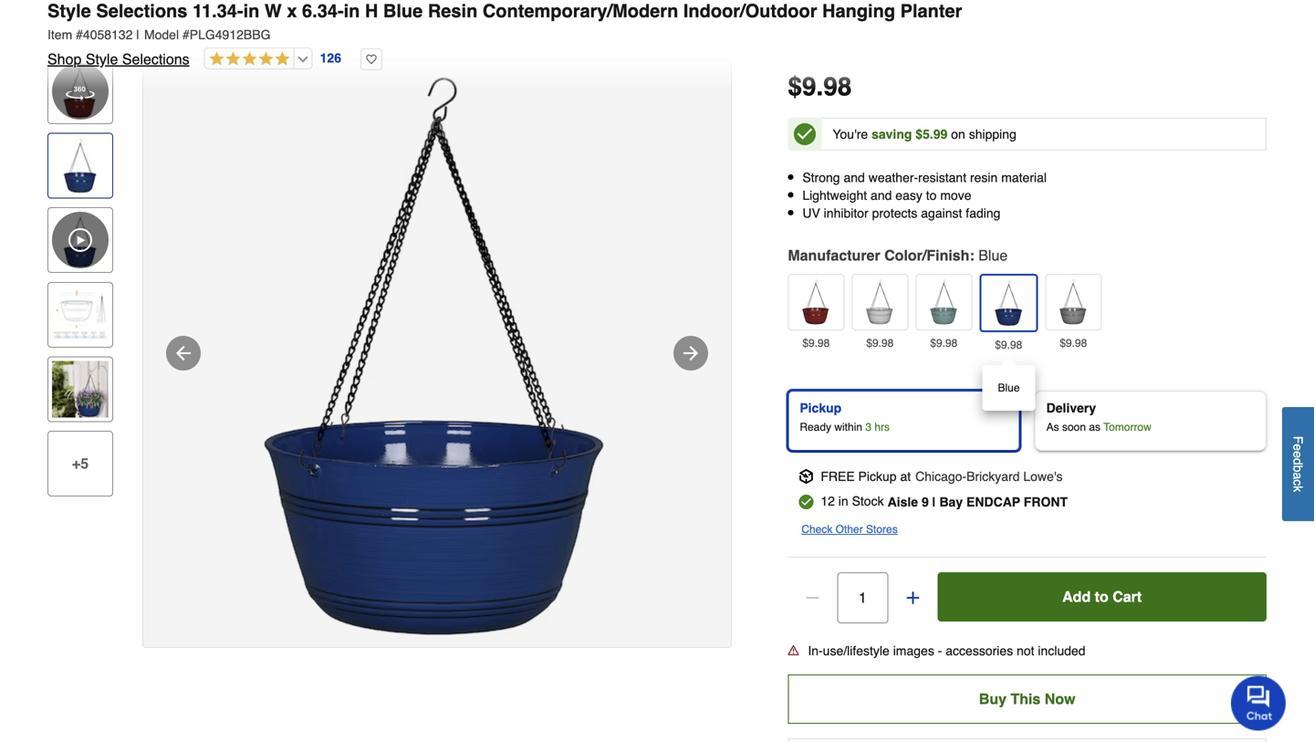 Task type: locate. For each thing, give the bounding box(es) containing it.
1 e from the top
[[1291, 444, 1306, 451]]

0 vertical spatial 9
[[802, 72, 816, 101]]

0 vertical spatial style
[[47, 0, 91, 21]]

1 horizontal spatial |
[[933, 495, 936, 509]]

use/lifestyle
[[823, 643, 890, 658]]

saving
[[872, 127, 912, 141]]

0 horizontal spatial to
[[926, 188, 937, 203]]

planter
[[901, 0, 962, 21]]

selections up model
[[96, 0, 187, 21]]

0 vertical spatial and
[[844, 170, 865, 185]]

0 horizontal spatial in
[[243, 0, 260, 21]]

$9.98 down spa blue image
[[930, 337, 958, 349]]

$9.98 down white image
[[867, 337, 894, 349]]

delivery as soon as tomorrow
[[1047, 401, 1152, 433]]

#
[[76, 27, 83, 42], [183, 27, 190, 42]]

not
[[1017, 643, 1035, 658]]

pickup up ready
[[800, 401, 842, 415]]

you're
[[833, 127, 868, 141]]

9 right "aisle"
[[922, 495, 929, 509]]

0 vertical spatial |
[[136, 27, 140, 42]]

| left bay
[[933, 495, 936, 509]]

fading
[[966, 206, 1001, 221]]

style selections  #plg4912bbg - thumbnail3 image
[[52, 361, 109, 417]]

and
[[844, 170, 865, 185], [871, 188, 892, 203]]

0 vertical spatial blue
[[383, 0, 423, 21]]

0 horizontal spatial |
[[136, 27, 140, 42]]

1 horizontal spatial 9
[[922, 495, 929, 509]]

e
[[1291, 444, 1306, 451], [1291, 451, 1306, 458]]

c
[[1291, 479, 1306, 486]]

in left the h
[[344, 0, 360, 21]]

blue image
[[985, 279, 1033, 327]]

spa blue image
[[920, 278, 968, 326]]

hrs
[[875, 421, 890, 433]]

included
[[1038, 643, 1086, 658]]

| left model
[[136, 27, 140, 42]]

style
[[47, 0, 91, 21], [86, 51, 118, 68]]

0 horizontal spatial 9
[[802, 72, 816, 101]]

check circle filled image
[[799, 495, 814, 509]]

to up the against
[[926, 188, 937, 203]]

pickup image
[[799, 469, 814, 484]]

ready
[[800, 421, 832, 433]]

arrow left image
[[173, 342, 194, 364]]

pickup up stock
[[859, 469, 897, 484]]

+5 button
[[47, 431, 113, 497]]

to right 'add'
[[1095, 588, 1109, 605]]

blue down blue image
[[998, 382, 1020, 394]]

f e e d b a c k
[[1291, 436, 1306, 492]]

style selections  #plg4912bbg image
[[143, 59, 731, 647]]

$9.98 down gray image
[[1060, 337, 1087, 349]]

accessories
[[946, 643, 1013, 658]]

add
[[1063, 588, 1091, 605]]

to
[[926, 188, 937, 203], [1095, 588, 1109, 605]]

inhibitor
[[824, 206, 869, 221]]

in left w
[[243, 0, 260, 21]]

98
[[824, 72, 852, 101]]

option group
[[781, 383, 1274, 458]]

9 inside the '12 in stock aisle 9 | bay endcap front'
[[922, 495, 929, 509]]

blue
[[383, 0, 423, 21], [979, 247, 1008, 264], [998, 382, 1020, 394]]

2 e from the top
[[1291, 451, 1306, 458]]

f
[[1291, 436, 1306, 444]]

pickup ready within 3 hrs
[[800, 401, 890, 433]]

12
[[821, 494, 835, 508]]

2 horizontal spatial in
[[839, 494, 849, 508]]

a
[[1291, 472, 1306, 479]]

2 # from the left
[[183, 27, 190, 42]]

$9.98
[[803, 337, 830, 349], [867, 337, 894, 349], [930, 337, 958, 349], [1060, 337, 1087, 349], [995, 338, 1023, 351]]

6.34-
[[302, 0, 344, 21]]

selections down model
[[122, 51, 190, 68]]

style down 4058132
[[86, 51, 118, 68]]

brickyard
[[967, 469, 1020, 484]]

f e e d b a c k button
[[1282, 407, 1314, 521]]

manufacturer color/finish : blue
[[788, 247, 1008, 264]]

b
[[1291, 465, 1306, 472]]

1 # from the left
[[76, 27, 83, 42]]

now
[[1045, 690, 1076, 707]]

11.34-
[[193, 0, 243, 21]]

.
[[816, 72, 824, 101]]

at
[[900, 469, 911, 484]]

| inside style selections 11.34-in w x 6.34-in h blue resin contemporary/modern indoor/outdoor hanging planter item # 4058132 | model # plg4912bbg
[[136, 27, 140, 42]]

warning image
[[788, 645, 799, 656]]

within
[[835, 421, 863, 433]]

1 vertical spatial selections
[[122, 51, 190, 68]]

1 vertical spatial and
[[871, 188, 892, 203]]

$9.98 down red image at the top right of the page
[[803, 337, 830, 349]]

in-use/lifestyle images - accessories not included
[[808, 643, 1086, 658]]

1 vertical spatial to
[[1095, 588, 1109, 605]]

and up lightweight
[[844, 170, 865, 185]]

pickup
[[800, 401, 842, 415], [859, 469, 897, 484]]

style selections  #plg4912bbg - thumbnail2 image
[[52, 286, 109, 343]]

0 vertical spatial selections
[[96, 0, 187, 21]]

0 vertical spatial pickup
[[800, 401, 842, 415]]

item number 4 0 5 8 1 3 2 and model number p l g 4 9 1 2 b b g element
[[47, 26, 1267, 44]]

manufacturer
[[788, 247, 881, 264]]

free pickup at chicago-brickyard lowe's
[[821, 469, 1063, 484]]

soon
[[1063, 421, 1086, 433]]

# right item
[[76, 27, 83, 42]]

blue right the h
[[383, 0, 423, 21]]

style up item
[[47, 0, 91, 21]]

$9.98 down blue image
[[995, 338, 1023, 351]]

1 horizontal spatial pickup
[[859, 469, 897, 484]]

1 vertical spatial 9
[[922, 495, 929, 509]]

to inside the add to cart button
[[1095, 588, 1109, 605]]

chicago-
[[916, 469, 967, 484]]

0 horizontal spatial and
[[844, 170, 865, 185]]

0 vertical spatial to
[[926, 188, 937, 203]]

check
[[802, 523, 833, 536]]

blue inside style selections 11.34-in w x 6.34-in h blue resin contemporary/modern indoor/outdoor hanging planter item # 4058132 | model # plg4912bbg
[[383, 0, 423, 21]]

1 vertical spatial blue
[[979, 247, 1008, 264]]

blue right :
[[979, 247, 1008, 264]]

in right the 12
[[839, 494, 849, 508]]

and down the weather-
[[871, 188, 892, 203]]

0 horizontal spatial #
[[76, 27, 83, 42]]

9 left '98'
[[802, 72, 816, 101]]

arrow right image
[[680, 342, 702, 364]]

you're saving $5.99 on shipping
[[833, 127, 1017, 141]]

easy
[[896, 188, 923, 203]]

# right model
[[183, 27, 190, 42]]

shop
[[47, 51, 82, 68]]

0 horizontal spatial pickup
[[800, 401, 842, 415]]

e up b
[[1291, 451, 1306, 458]]

e up d
[[1291, 444, 1306, 451]]

heart outline image
[[361, 48, 382, 70]]

delivery
[[1047, 401, 1096, 415]]

$9.98 for white image
[[867, 337, 894, 349]]

x
[[287, 0, 297, 21]]

|
[[136, 27, 140, 42], [933, 495, 936, 509]]

as
[[1089, 421, 1101, 433]]

to inside 'strong and weather-resistant resin material lightweight and easy to move uv inhibitor protects against fading'
[[926, 188, 937, 203]]

check other stores
[[802, 523, 898, 536]]

lightweight
[[803, 188, 867, 203]]

chat invite button image
[[1231, 675, 1287, 731]]

$9.98 for red image at the top right of the page
[[803, 337, 830, 349]]

1 horizontal spatial #
[[183, 27, 190, 42]]

style selections 11.34-in w x 6.34-in h blue resin contemporary/modern indoor/outdoor hanging planter item # 4058132 | model # plg4912bbg
[[47, 0, 962, 42]]

uv
[[803, 206, 820, 221]]

check circle filled image
[[794, 123, 816, 145]]

1 vertical spatial |
[[933, 495, 936, 509]]

9
[[802, 72, 816, 101], [922, 495, 929, 509]]

1 horizontal spatial to
[[1095, 588, 1109, 605]]



Task type: describe. For each thing, give the bounding box(es) containing it.
4.8 stars image
[[205, 51, 290, 68]]

resin
[[970, 170, 998, 185]]

strong and weather-resistant resin material lightweight and easy to move uv inhibitor protects against fading
[[803, 170, 1047, 221]]

$9.98 for gray image
[[1060, 337, 1087, 349]]

pickup inside pickup ready within 3 hrs
[[800, 401, 842, 415]]

-
[[938, 643, 942, 658]]

1 vertical spatial pickup
[[859, 469, 897, 484]]

stores
[[866, 523, 898, 536]]

check other stores button
[[802, 520, 898, 538]]

add to cart
[[1063, 588, 1142, 605]]

k
[[1291, 486, 1306, 492]]

item
[[47, 27, 72, 42]]

minus image
[[804, 589, 822, 607]]

in-
[[808, 643, 823, 658]]

buy
[[979, 690, 1007, 707]]

2 vertical spatial blue
[[998, 382, 1020, 394]]

$5.99
[[916, 127, 948, 141]]

plg4912bbg
[[190, 27, 271, 42]]

images
[[893, 643, 935, 658]]

weather-
[[869, 170, 918, 185]]

buy this now button
[[788, 674, 1267, 724]]

1 horizontal spatial in
[[344, 0, 360, 21]]

free
[[821, 469, 855, 484]]

buy this now
[[979, 690, 1076, 707]]

plus image
[[904, 589, 922, 607]]

bay
[[940, 495, 963, 509]]

$ 9 . 98
[[788, 72, 852, 101]]

style inside style selections 11.34-in w x 6.34-in h blue resin contemporary/modern indoor/outdoor hanging planter item # 4058132 | model # plg4912bbg
[[47, 0, 91, 21]]

:
[[970, 247, 975, 264]]

$9.98 for blue image
[[995, 338, 1023, 351]]

12 in stock aisle 9 | bay endcap front
[[821, 494, 1068, 509]]

in inside the '12 in stock aisle 9 | bay endcap front'
[[839, 494, 849, 508]]

endcap
[[967, 495, 1021, 509]]

resistant
[[918, 170, 967, 185]]

aisle
[[888, 495, 918, 509]]

+5
[[72, 455, 89, 472]]

Stepper number input field with increment and decrement buttons number field
[[837, 572, 888, 623]]

shipping
[[969, 127, 1017, 141]]

this
[[1011, 690, 1041, 707]]

h
[[365, 0, 378, 21]]

against
[[921, 206, 962, 221]]

front
[[1024, 495, 1068, 509]]

add to cart button
[[938, 572, 1267, 621]]

strong
[[803, 170, 840, 185]]

1 vertical spatial style
[[86, 51, 118, 68]]

material
[[1002, 170, 1047, 185]]

3
[[866, 421, 872, 433]]

indoor/outdoor
[[684, 0, 817, 21]]

style selections  #plg4912bbg - thumbnail image
[[52, 137, 109, 194]]

stock
[[852, 494, 884, 508]]

color/finish
[[885, 247, 970, 264]]

d
[[1291, 458, 1306, 465]]

$9.98 for spa blue image
[[930, 337, 958, 349]]

gray image
[[1050, 278, 1097, 326]]

tomorrow
[[1104, 421, 1152, 433]]

126
[[320, 51, 341, 65]]

white image
[[857, 278, 904, 326]]

cart
[[1113, 588, 1142, 605]]

shop style selections
[[47, 51, 190, 68]]

w
[[265, 0, 282, 21]]

move
[[940, 188, 972, 203]]

option group containing pickup
[[781, 383, 1274, 458]]

4058132
[[83, 27, 133, 42]]

resin
[[428, 0, 478, 21]]

lowe's
[[1024, 469, 1063, 484]]

$
[[788, 72, 802, 101]]

1 horizontal spatial and
[[871, 188, 892, 203]]

model
[[144, 27, 179, 42]]

other
[[836, 523, 863, 536]]

red image
[[793, 278, 840, 326]]

as
[[1047, 421, 1059, 433]]

protects
[[872, 206, 918, 221]]

on
[[951, 127, 966, 141]]

| inside the '12 in stock aisle 9 | bay endcap front'
[[933, 495, 936, 509]]

contemporary/modern
[[483, 0, 678, 21]]

selections inside style selections 11.34-in w x 6.34-in h blue resin contemporary/modern indoor/outdoor hanging planter item # 4058132 | model # plg4912bbg
[[96, 0, 187, 21]]



Task type: vqa. For each thing, say whether or not it's contained in the screenshot.
New
no



